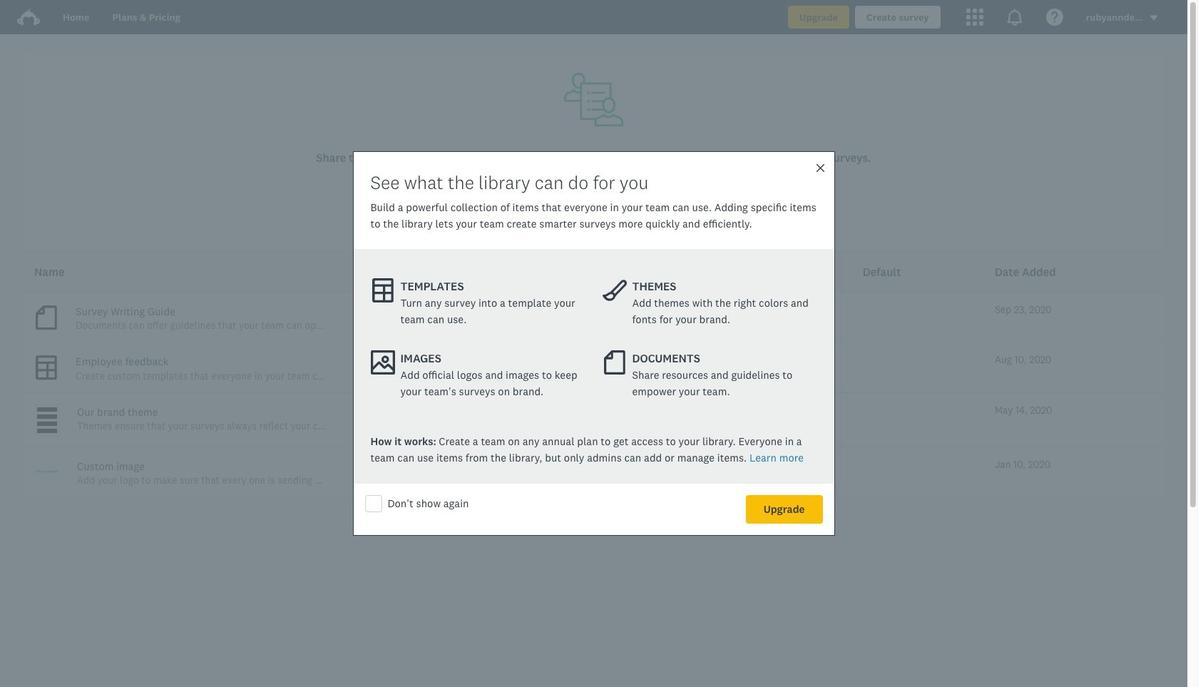 Task type: vqa. For each thing, say whether or not it's contained in the screenshot.
icon   XJTfE
no



Task type: locate. For each thing, give the bounding box(es) containing it.
template image
[[371, 278, 395, 303], [34, 354, 59, 381]]

dialog
[[353, 151, 835, 536]]

0 vertical spatial document image
[[34, 304, 59, 331]]

1 vertical spatial document image
[[603, 350, 627, 375]]

0 vertical spatial template image
[[371, 278, 395, 303]]

0 horizontal spatial document image
[[34, 304, 59, 331]]

theme thumbnail element
[[34, 404, 60, 436]]

undefined: black element
[[37, 407, 57, 411], [37, 414, 57, 419], [37, 421, 57, 426], [37, 429, 57, 433]]

brand logo image
[[17, 6, 40, 29], [17, 9, 40, 26]]

2 undefined: black element from the top
[[37, 414, 57, 419]]

pagination element
[[23, 497, 1165, 526]]

brush image
[[603, 278, 627, 303]]

document image
[[34, 304, 59, 331], [603, 350, 627, 375]]

1 vertical spatial template image
[[34, 354, 59, 381]]

1 undefined: black element from the top
[[37, 407, 57, 411]]

dropdown arrow icon image
[[1150, 13, 1160, 23], [1151, 16, 1158, 21]]

group
[[646, 497, 717, 526]]

products icon image
[[967, 9, 984, 26], [967, 9, 984, 26]]

notification center icon image
[[1007, 9, 1024, 26]]

x image
[[815, 163, 826, 173]]

1 horizontal spatial document image
[[603, 350, 627, 375]]

2 brand logo image from the top
[[17, 9, 40, 26]]



Task type: describe. For each thing, give the bounding box(es) containing it.
help icon image
[[1047, 9, 1064, 26]]

0 horizontal spatial template image
[[34, 354, 59, 381]]

custom image image
[[34, 459, 60, 484]]

image image
[[371, 350, 395, 375]]

3 undefined: black element from the top
[[37, 421, 57, 426]]

1 horizontal spatial template image
[[371, 278, 395, 303]]

1 brand logo image from the top
[[17, 6, 40, 29]]

4 undefined: black element from the top
[[37, 429, 57, 433]]



